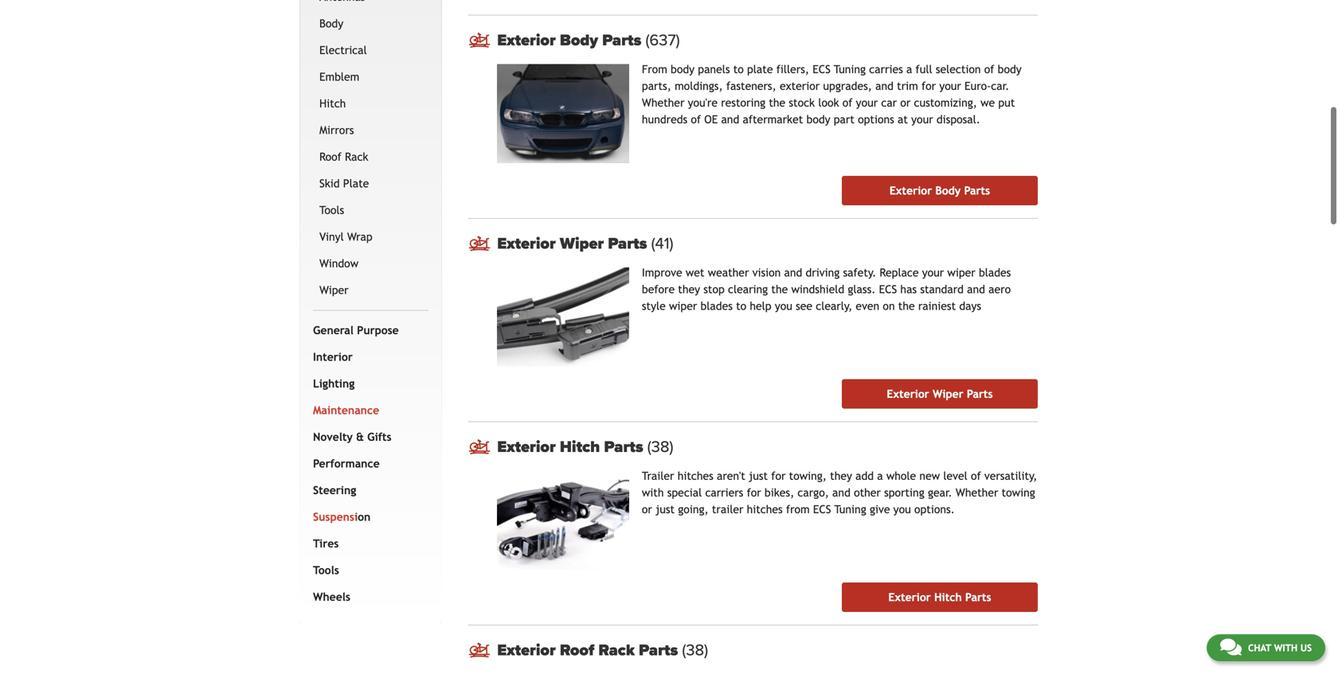 Task type: locate. For each thing, give the bounding box(es) containing it.
0 vertical spatial wiper
[[947, 267, 975, 279]]

the down has on the top right of the page
[[898, 300, 915, 313]]

body inside exterior subcategories element
[[319, 17, 343, 30]]

with down trailer
[[642, 487, 664, 499]]

improve wet weather vision and driving safety. replace your wiper blades before they stop clearing the windshield glass. ecs has standard and aero style wiper blades to help you see clearly, even on the rainiest days
[[642, 267, 1011, 313]]

just down special
[[656, 503, 675, 516]]

body down look
[[806, 113, 830, 126]]

for
[[922, 80, 936, 93], [771, 470, 786, 483], [747, 487, 761, 499]]

2 horizontal spatial wiper
[[933, 388, 963, 401]]

your up the customizing,
[[939, 80, 961, 93]]

of
[[984, 63, 994, 76], [842, 97, 853, 109], [691, 113, 701, 126], [971, 470, 981, 483]]

0 horizontal spatial exterior wiper parts
[[497, 234, 651, 253]]

mirrors
[[319, 124, 354, 136]]

tuning
[[834, 63, 866, 76], [834, 503, 866, 516]]

0 vertical spatial tools link
[[316, 197, 425, 224]]

skid plate link
[[316, 170, 425, 197]]

or right car
[[900, 97, 911, 109]]

your
[[939, 80, 961, 93], [856, 97, 878, 109], [911, 113, 933, 126], [922, 267, 944, 279]]

exterior body parts
[[497, 31, 645, 50], [890, 184, 990, 197]]

and
[[875, 80, 894, 93], [721, 113, 739, 126], [784, 267, 802, 279], [967, 283, 985, 296], [832, 487, 851, 499]]

exterior body parts link
[[497, 31, 1038, 50], [842, 176, 1038, 206]]

steering link
[[310, 477, 425, 504]]

help
[[750, 300, 771, 313]]

1 vertical spatial they
[[830, 470, 852, 483]]

your up standard
[[922, 267, 944, 279]]

0 horizontal spatial just
[[656, 503, 675, 516]]

1 horizontal spatial for
[[771, 470, 786, 483]]

0 vertical spatial the
[[769, 97, 785, 109]]

wiper up standard
[[947, 267, 975, 279]]

lighting
[[313, 377, 355, 390]]

part
[[834, 113, 855, 126]]

1 horizontal spatial whether
[[956, 487, 998, 499]]

car
[[881, 97, 897, 109]]

the up aftermarket
[[769, 97, 785, 109]]

aren't
[[717, 470, 745, 483]]

hitches up special
[[678, 470, 713, 483]]

your right at
[[911, 113, 933, 126]]

0 vertical spatial exterior wiper parts
[[497, 234, 651, 253]]

ecs
[[813, 63, 831, 76], [879, 283, 897, 296], [813, 503, 831, 516]]

0 vertical spatial a
[[906, 63, 912, 76]]

to down 'clearing'
[[736, 300, 746, 313]]

you down sporting
[[893, 503, 911, 516]]

0 vertical spatial body
[[319, 17, 343, 30]]

with
[[642, 487, 664, 499], [1274, 643, 1298, 654]]

electrical link
[[316, 37, 425, 64]]

they inside improve wet weather vision and driving safety. replace your wiper blades before they stop clearing the windshield glass. ecs has standard and aero style wiper blades to help you see clearly, even on the rainiest days
[[678, 283, 700, 296]]

from
[[786, 503, 810, 516]]

1 vertical spatial to
[[736, 300, 746, 313]]

tools link up wrap
[[316, 197, 425, 224]]

2 vertical spatial the
[[898, 300, 915, 313]]

purpose
[[357, 324, 399, 337]]

they left add
[[830, 470, 852, 483]]

exterior body parts link up plate
[[497, 31, 1038, 50]]

emblem link
[[316, 64, 425, 90]]

0 vertical spatial they
[[678, 283, 700, 296]]

of inside trailer hitches aren't just for towing, they add a whole new level of versatility, with special carriers for bikes, cargo, and other sporting gear. whether towing or just going, trailer hitches from ecs tuning give you options.
[[971, 470, 981, 483]]

tools down tires
[[313, 564, 339, 577]]

to inside from body panels to plate fillers, ecs tuning carries a full selection of body parts, moldings, fasteners, exterior upgrades, and trim for your euro-car. whether you're restoring the stock look of your car or customizing, we put hundreds of oe and aftermarket body part options at your disposal.
[[733, 63, 744, 76]]

for left bikes,
[[747, 487, 761, 499]]

0 horizontal spatial roof
[[319, 150, 342, 163]]

mirrors link
[[316, 117, 425, 144]]

ecs up on
[[879, 283, 897, 296]]

tools up vinyl
[[319, 204, 344, 216]]

0 horizontal spatial exterior body parts
[[497, 31, 645, 50]]

the down vision
[[771, 283, 788, 296]]

0 vertical spatial exterior body parts link
[[497, 31, 1038, 50]]

oe
[[704, 113, 718, 126]]

0 vertical spatial to
[[733, 63, 744, 76]]

hitches
[[678, 470, 713, 483], [747, 503, 783, 516]]

tires
[[313, 537, 339, 550]]

from
[[642, 63, 667, 76]]

wiper inside exterior subcategories element
[[319, 284, 349, 297]]

1 vertical spatial ecs
[[879, 283, 897, 296]]

on
[[883, 300, 895, 313]]

1 horizontal spatial exterior wiper parts
[[887, 388, 993, 401]]

0 horizontal spatial or
[[642, 503, 652, 516]]

and left the other
[[832, 487, 851, 499]]

0 horizontal spatial wiper
[[669, 300, 697, 313]]

body link
[[316, 10, 425, 37]]

body up car.
[[998, 63, 1022, 76]]

novelty & gifts link
[[310, 424, 425, 451]]

chat with us link
[[1207, 635, 1325, 662]]

1 vertical spatial just
[[656, 503, 675, 516]]

0 horizontal spatial rack
[[345, 150, 368, 163]]

parts
[[602, 31, 641, 50], [964, 184, 990, 197], [608, 234, 647, 253], [967, 388, 993, 401], [604, 438, 643, 457], [965, 591, 991, 604], [639, 641, 678, 660]]

a left full
[[906, 63, 912, 76]]

you left see
[[775, 300, 792, 313]]

2 vertical spatial hitch
[[934, 591, 962, 604]]

body up electrical
[[319, 17, 343, 30]]

1 horizontal spatial hitch
[[560, 438, 600, 457]]

rack
[[345, 150, 368, 163], [598, 641, 635, 660]]

even
[[856, 300, 879, 313]]

of right the level
[[971, 470, 981, 483]]

to up fasteners,
[[733, 63, 744, 76]]

to inside improve wet weather vision and driving safety. replace your wiper blades before they stop clearing the windshield glass. ecs has standard and aero style wiper blades to help you see clearly, even on the rainiest days
[[736, 300, 746, 313]]

general purpose link
[[310, 317, 425, 344]]

2 vertical spatial for
[[747, 487, 761, 499]]

other
[[854, 487, 881, 499]]

whether up "hundreds"
[[642, 97, 684, 109]]

driving
[[806, 267, 840, 279]]

a
[[906, 63, 912, 76], [877, 470, 883, 483]]

exterior hitch parts thumbnail image image
[[497, 471, 629, 570]]

body up moldings, on the top right of page
[[671, 63, 695, 76]]

a right add
[[877, 470, 883, 483]]

0 vertical spatial roof
[[319, 150, 342, 163]]

has
[[900, 283, 917, 296]]

1 vertical spatial you
[[893, 503, 911, 516]]

replace
[[880, 267, 919, 279]]

body down disposal.
[[935, 184, 961, 197]]

your inside improve wet weather vision and driving safety. replace your wiper blades before they stop clearing the windshield glass. ecs has standard and aero style wiper blades to help you see clearly, even on the rainiest days
[[922, 267, 944, 279]]

of down upgrades,
[[842, 97, 853, 109]]

stock
[[789, 97, 815, 109]]

you're
[[688, 97, 718, 109]]

1 vertical spatial exterior wiper parts
[[887, 388, 993, 401]]

wiper for the bottommost exterior wiper parts link
[[933, 388, 963, 401]]

plate
[[747, 63, 773, 76]]

whether down the level
[[956, 487, 998, 499]]

and inside trailer hitches aren't just for towing, they add a whole new level of versatility, with special carriers for bikes, cargo, and other sporting gear. whether towing or just going, trailer hitches from ecs tuning give you options.
[[832, 487, 851, 499]]

0 horizontal spatial you
[[775, 300, 792, 313]]

to
[[733, 63, 744, 76], [736, 300, 746, 313]]

1 vertical spatial wiper
[[319, 284, 349, 297]]

exterior
[[780, 80, 820, 93]]

0 horizontal spatial with
[[642, 487, 664, 499]]

0 horizontal spatial they
[[678, 283, 700, 296]]

safety.
[[843, 267, 876, 279]]

1 horizontal spatial or
[[900, 97, 911, 109]]

1 horizontal spatial exterior hitch parts
[[888, 591, 991, 604]]

ecs up exterior
[[813, 63, 831, 76]]

0 vertical spatial rack
[[345, 150, 368, 163]]

or down trailer
[[642, 503, 652, 516]]

exterior body parts up exterior body parts thumbnail image
[[497, 31, 645, 50]]

roof rack
[[319, 150, 368, 163]]

or
[[900, 97, 911, 109], [642, 503, 652, 516]]

tuning up upgrades,
[[834, 63, 866, 76]]

tuning inside from body panels to plate fillers, ecs tuning carries a full selection of body parts, moldings, fasteners, exterior upgrades, and trim for your euro-car. whether you're restoring the stock look of your car or customizing, we put hundreds of oe and aftermarket body part options at your disposal.
[[834, 63, 866, 76]]

0 vertical spatial exterior hitch parts link
[[497, 438, 1038, 457]]

1 vertical spatial for
[[771, 470, 786, 483]]

rainiest
[[918, 300, 956, 313]]

tools link
[[316, 197, 425, 224], [310, 557, 425, 584]]

2 horizontal spatial body
[[998, 63, 1022, 76]]

tools
[[319, 204, 344, 216], [313, 564, 339, 577]]

the
[[769, 97, 785, 109], [771, 283, 788, 296], [898, 300, 915, 313]]

exterior
[[497, 31, 556, 50], [890, 184, 932, 197], [497, 234, 556, 253], [887, 388, 929, 401], [497, 438, 556, 457], [888, 591, 931, 604], [497, 641, 556, 660]]

novelty
[[313, 431, 353, 443]]

0 vertical spatial just
[[749, 470, 768, 483]]

hitches down bikes,
[[747, 503, 783, 516]]

0 horizontal spatial hitches
[[678, 470, 713, 483]]

1 horizontal spatial body
[[560, 31, 598, 50]]

2 horizontal spatial hitch
[[934, 591, 962, 604]]

exterior body parts down disposal.
[[890, 184, 990, 197]]

1 vertical spatial exterior hitch parts
[[888, 591, 991, 604]]

interior
[[313, 351, 353, 363]]

you inside improve wet weather vision and driving safety. replace your wiper blades before they stop clearing the windshield glass. ecs has standard and aero style wiper blades to help you see clearly, even on the rainiest days
[[775, 300, 792, 313]]

0 horizontal spatial exterior hitch parts
[[497, 438, 647, 457]]

wheels link
[[310, 584, 425, 611]]

0 horizontal spatial a
[[877, 470, 883, 483]]

0 vertical spatial ecs
[[813, 63, 831, 76]]

with left us
[[1274, 643, 1298, 654]]

0 vertical spatial blades
[[979, 267, 1011, 279]]

just up bikes,
[[749, 470, 768, 483]]

ecs down cargo,
[[813, 503, 831, 516]]

gifts
[[367, 431, 391, 443]]

1 horizontal spatial a
[[906, 63, 912, 76]]

2 vertical spatial wiper
[[933, 388, 963, 401]]

for down full
[[922, 80, 936, 93]]

0 vertical spatial with
[[642, 487, 664, 499]]

and up days
[[967, 283, 985, 296]]

0 vertical spatial whether
[[642, 97, 684, 109]]

chat
[[1248, 643, 1271, 654]]

wiper
[[947, 267, 975, 279], [669, 300, 697, 313]]

0 horizontal spatial whether
[[642, 97, 684, 109]]

hitch
[[319, 97, 346, 110], [560, 438, 600, 457], [934, 591, 962, 604]]

1 vertical spatial exterior hitch parts link
[[842, 583, 1038, 613]]

for up bikes,
[[771, 470, 786, 483]]

roof inside exterior subcategories element
[[319, 150, 342, 163]]

0 vertical spatial hitch
[[319, 97, 346, 110]]

a inside trailer hitches aren't just for towing, they add a whole new level of versatility, with special carriers for bikes, cargo, and other sporting gear. whether towing or just going, trailer hitches from ecs tuning give you options.
[[877, 470, 883, 483]]

whether inside trailer hitches aren't just for towing, they add a whole new level of versatility, with special carriers for bikes, cargo, and other sporting gear. whether towing or just going, trailer hitches from ecs tuning give you options.
[[956, 487, 998, 499]]

2 horizontal spatial body
[[935, 184, 961, 197]]

plate
[[343, 177, 369, 190]]

1 vertical spatial tools link
[[310, 557, 425, 584]]

going,
[[678, 503, 709, 516]]

1 vertical spatial rack
[[598, 641, 635, 660]]

body up exterior body parts thumbnail image
[[560, 31, 598, 50]]

1 vertical spatial roof
[[560, 641, 594, 660]]

tools link up wheels
[[310, 557, 425, 584]]

1 vertical spatial with
[[1274, 643, 1298, 654]]

they down wet at the top right of the page
[[678, 283, 700, 296]]

from body panels to plate fillers, ecs tuning carries a full selection of body parts, moldings, fasteners, exterior upgrades, and trim for your euro-car. whether you're restoring the stock look of your car or customizing, we put hundreds of oe and aftermarket body part options at your disposal.
[[642, 63, 1022, 126]]

0 vertical spatial wiper
[[560, 234, 604, 253]]

wiper
[[560, 234, 604, 253], [319, 284, 349, 297], [933, 388, 963, 401]]

wiper right style
[[669, 300, 697, 313]]

1 vertical spatial exterior body parts
[[890, 184, 990, 197]]

and down carries
[[875, 80, 894, 93]]

tuning down the other
[[834, 503, 866, 516]]

0 horizontal spatial wiper
[[319, 284, 349, 297]]

exterior roof rack parts
[[497, 641, 682, 660]]

0 horizontal spatial body
[[319, 17, 343, 30]]

0 horizontal spatial blades
[[700, 300, 733, 313]]

1 vertical spatial a
[[877, 470, 883, 483]]

1 horizontal spatial exterior body parts
[[890, 184, 990, 197]]

0 vertical spatial or
[[900, 97, 911, 109]]

1 vertical spatial or
[[642, 503, 652, 516]]

clearly,
[[816, 300, 852, 313]]

0 vertical spatial you
[[775, 300, 792, 313]]

hitch link
[[316, 90, 425, 117]]

0 horizontal spatial hitch
[[319, 97, 346, 110]]

blades down stop
[[700, 300, 733, 313]]

1 horizontal spatial wiper
[[560, 234, 604, 253]]

body
[[671, 63, 695, 76], [998, 63, 1022, 76], [806, 113, 830, 126]]

tires link
[[310, 531, 425, 557]]

electrical
[[319, 44, 367, 56]]

performance
[[313, 457, 380, 470]]

exterior hitch parts link
[[497, 438, 1038, 457], [842, 583, 1038, 613]]

of up car.
[[984, 63, 994, 76]]

whole
[[886, 470, 916, 483]]

customizing,
[[914, 97, 977, 109]]

1 vertical spatial tuning
[[834, 503, 866, 516]]

tuning inside trailer hitches aren't just for towing, they add a whole new level of versatility, with special carriers for bikes, cargo, and other sporting gear. whether towing or just going, trailer hitches from ecs tuning give you options.
[[834, 503, 866, 516]]

2 vertical spatial ecs
[[813, 503, 831, 516]]

1 vertical spatial whether
[[956, 487, 998, 499]]

blades up aero
[[979, 267, 1011, 279]]

0 vertical spatial tools
[[319, 204, 344, 216]]

exterior body parts link down disposal.
[[842, 176, 1038, 206]]

wiper for the top exterior wiper parts link
[[560, 234, 604, 253]]

interior link
[[310, 344, 425, 371]]

1 horizontal spatial they
[[830, 470, 852, 483]]

and right oe
[[721, 113, 739, 126]]



Task type: vqa. For each thing, say whether or not it's contained in the screenshot.
a to the bottom
yes



Task type: describe. For each thing, give the bounding box(es) containing it.
0 vertical spatial exterior hitch parts
[[497, 438, 647, 457]]

glass.
[[848, 283, 876, 296]]

whether inside from body panels to plate fillers, ecs tuning carries a full selection of body parts, moldings, fasteners, exterior upgrades, and trim for your euro-car. whether you're restoring the stock look of your car or customizing, we put hundreds of oe and aftermarket body part options at your disposal.
[[642, 97, 684, 109]]

exterior wiper parts thumbnail image image
[[497, 268, 629, 367]]

1 vertical spatial tools
[[313, 564, 339, 577]]

for inside from body panels to plate fillers, ecs tuning carries a full selection of body parts, moldings, fasteners, exterior upgrades, and trim for your euro-car. whether you're restoring the stock look of your car or customizing, we put hundreds of oe and aftermarket body part options at your disposal.
[[922, 80, 936, 93]]

1 horizontal spatial with
[[1274, 643, 1298, 654]]

towing
[[1002, 487, 1035, 499]]

0 vertical spatial exterior body parts
[[497, 31, 645, 50]]

full
[[916, 63, 932, 76]]

style
[[642, 300, 666, 313]]

steering
[[313, 484, 356, 497]]

chat with us
[[1248, 643, 1312, 654]]

or inside from body panels to plate fillers, ecs tuning carries a full selection of body parts, moldings, fasteners, exterior upgrades, and trim for your euro-car. whether you're restoring the stock look of your car or customizing, we put hundreds of oe and aftermarket body part options at your disposal.
[[900, 97, 911, 109]]

they inside trailer hitches aren't just for towing, they add a whole new level of versatility, with special carriers for bikes, cargo, and other sporting gear. whether towing or just going, trailer hitches from ecs tuning give you options.
[[830, 470, 852, 483]]

parts,
[[642, 80, 671, 93]]

1 vertical spatial body
[[560, 31, 598, 50]]

the inside from body panels to plate fillers, ecs tuning carries a full selection of body parts, moldings, fasteners, exterior upgrades, and trim for your euro-car. whether you're restoring the stock look of your car or customizing, we put hundreds of oe and aftermarket body part options at your disposal.
[[769, 97, 785, 109]]

and right vision
[[784, 267, 802, 279]]

or inside trailer hitches aren't just for towing, they add a whole new level of versatility, with special carriers for bikes, cargo, and other sporting gear. whether towing or just going, trailer hitches from ecs tuning give you options.
[[642, 503, 652, 516]]

&
[[356, 431, 364, 443]]

before
[[642, 283, 675, 296]]

gear.
[[928, 487, 952, 499]]

ecs inside trailer hitches aren't just for towing, they add a whole new level of versatility, with special carriers for bikes, cargo, and other sporting gear. whether towing or just going, trailer hitches from ecs tuning give you options.
[[813, 503, 831, 516]]

vinyl
[[319, 230, 344, 243]]

options.
[[914, 503, 955, 516]]

improve
[[642, 267, 682, 279]]

trailer
[[712, 503, 743, 516]]

1 horizontal spatial just
[[749, 470, 768, 483]]

of left oe
[[691, 113, 701, 126]]

us
[[1300, 643, 1312, 654]]

1 vertical spatial the
[[771, 283, 788, 296]]

fasteners,
[[726, 80, 776, 93]]

rack inside exterior subcategories element
[[345, 150, 368, 163]]

hundreds
[[642, 113, 688, 126]]

exterior wiper parts for the bottommost exterior wiper parts link
[[887, 388, 993, 401]]

trailer hitches aren't just for towing, they add a whole new level of versatility, with special carriers for bikes, cargo, and other sporting gear. whether towing or just going, trailer hitches from ecs tuning give you options.
[[642, 470, 1037, 516]]

1 horizontal spatial rack
[[598, 641, 635, 660]]

maintenance link
[[310, 397, 425, 424]]

1 vertical spatial wiper
[[669, 300, 697, 313]]

panels
[[698, 63, 730, 76]]

with inside trailer hitches aren't just for towing, they add a whole new level of versatility, with special carriers for bikes, cargo, and other sporting gear. whether towing or just going, trailer hitches from ecs tuning give you options.
[[642, 487, 664, 499]]

give
[[870, 503, 890, 516]]

1 horizontal spatial blades
[[979, 267, 1011, 279]]

1 vertical spatial exterior wiper parts link
[[842, 380, 1038, 409]]

2 vertical spatial body
[[935, 184, 961, 197]]

lighting link
[[310, 371, 425, 397]]

at
[[898, 113, 908, 126]]

exterior roof rack parts link
[[497, 641, 1038, 660]]

vision
[[752, 267, 781, 279]]

window link
[[316, 250, 425, 277]]

standard
[[920, 283, 964, 296]]

0 vertical spatial hitches
[[678, 470, 713, 483]]

0 vertical spatial exterior wiper parts link
[[497, 234, 1038, 253]]

aftermarket
[[743, 113, 803, 126]]

wiper link
[[316, 277, 425, 304]]

we
[[981, 97, 995, 109]]

skid plate
[[319, 177, 369, 190]]

comments image
[[1220, 638, 1242, 657]]

0 horizontal spatial for
[[747, 487, 761, 499]]

1 horizontal spatial hitches
[[747, 503, 783, 516]]

look
[[818, 97, 839, 109]]

1 vertical spatial exterior body parts link
[[842, 176, 1038, 206]]

aero
[[989, 283, 1011, 296]]

trim
[[897, 80, 918, 93]]

exterior body parts thumbnail image image
[[497, 64, 629, 163]]

wrap
[[347, 230, 373, 243]]

sporting
[[884, 487, 924, 499]]

maintenance
[[313, 404, 379, 417]]

novelty & gifts
[[313, 431, 391, 443]]

you inside trailer hitches aren't just for towing, they add a whole new level of versatility, with special carriers for bikes, cargo, and other sporting gear. whether towing or just going, trailer hitches from ecs tuning give you options.
[[893, 503, 911, 516]]

general purpose
[[313, 324, 399, 337]]

see
[[796, 300, 812, 313]]

suspension link
[[310, 504, 425, 531]]

1 horizontal spatial roof
[[560, 641, 594, 660]]

vinyl wrap link
[[316, 224, 425, 250]]

options
[[858, 113, 894, 126]]

restoring
[[721, 97, 766, 109]]

vinyl wrap
[[319, 230, 373, 243]]

carriers
[[705, 487, 743, 499]]

your up options
[[856, 97, 878, 109]]

new
[[919, 470, 940, 483]]

disposal.
[[937, 113, 980, 126]]

hitch inside hitch link
[[319, 97, 346, 110]]

window
[[319, 257, 358, 270]]

special
[[667, 487, 702, 499]]

tools inside exterior subcategories element
[[319, 204, 344, 216]]

level
[[943, 470, 967, 483]]

1 horizontal spatial wiper
[[947, 267, 975, 279]]

cargo,
[[798, 487, 829, 499]]

weather
[[708, 267, 749, 279]]

ecs inside improve wet weather vision and driving safety. replace your wiper blades before they stop clearing the windshield glass. ecs has standard and aero style wiper blades to help you see clearly, even on the rainiest days
[[879, 283, 897, 296]]

ecs inside from body panels to plate fillers, ecs tuning carries a full selection of body parts, moldings, fasteners, exterior upgrades, and trim for your euro-car. whether you're restoring the stock look of your car or customizing, we put hundreds of oe and aftermarket body part options at your disposal.
[[813, 63, 831, 76]]

suspension
[[313, 511, 371, 524]]

selection
[[936, 63, 981, 76]]

1 vertical spatial hitch
[[560, 438, 600, 457]]

1 horizontal spatial body
[[806, 113, 830, 126]]

a inside from body panels to plate fillers, ecs tuning carries a full selection of body parts, moldings, fasteners, exterior upgrades, and trim for your euro-car. whether you're restoring the stock look of your car or customizing, we put hundreds of oe and aftermarket body part options at your disposal.
[[906, 63, 912, 76]]

add
[[855, 470, 874, 483]]

clearing
[[728, 283, 768, 296]]

1 vertical spatial blades
[[700, 300, 733, 313]]

fillers,
[[776, 63, 809, 76]]

exterior subcategories element
[[313, 0, 429, 311]]

versatility,
[[984, 470, 1037, 483]]

wet
[[686, 267, 704, 279]]

upgrades,
[[823, 80, 872, 93]]

days
[[959, 300, 981, 313]]

exterior wiper parts for the top exterior wiper parts link
[[497, 234, 651, 253]]

performance link
[[310, 451, 425, 477]]

car.
[[991, 80, 1009, 93]]

carries
[[869, 63, 903, 76]]

roof rack link
[[316, 144, 425, 170]]

0 horizontal spatial body
[[671, 63, 695, 76]]



